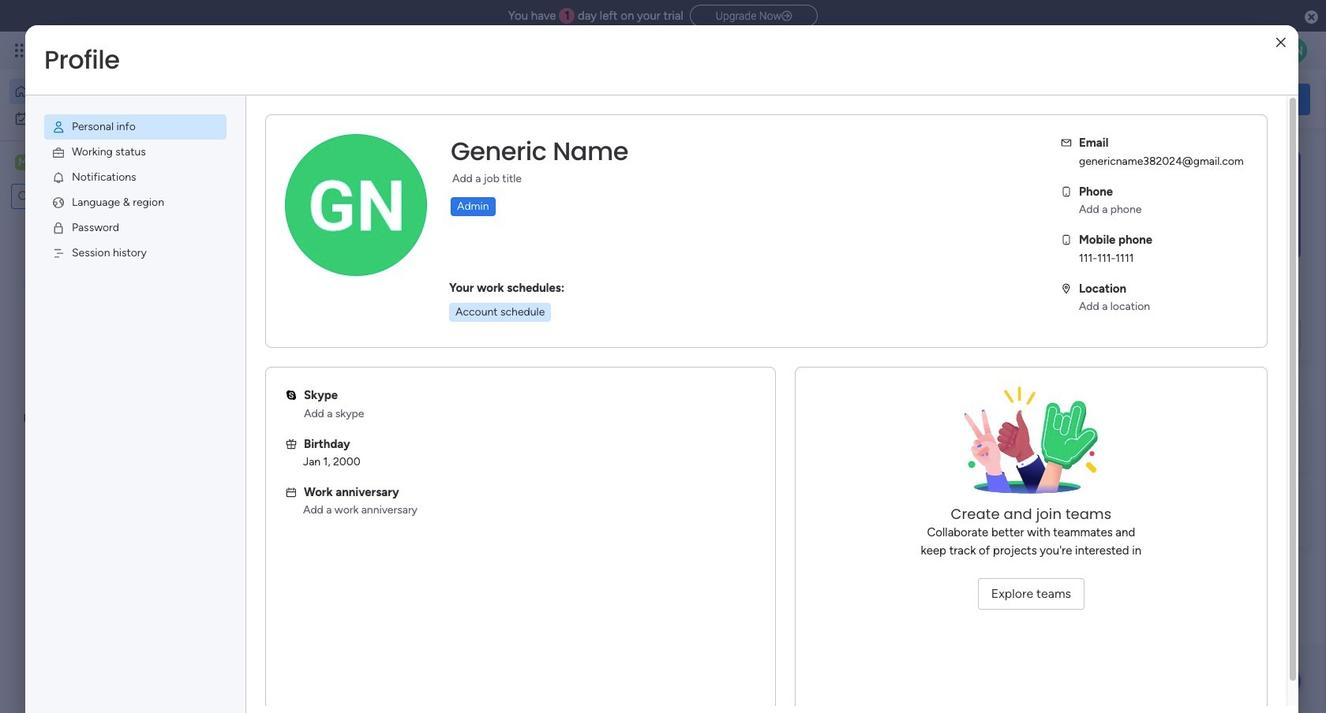 Task type: vqa. For each thing, say whether or not it's contained in the screenshot.
first Public board icon from the right
yes



Task type: describe. For each thing, give the bounding box(es) containing it.
workspace image
[[15, 154, 31, 171]]

dapulse rightstroke image
[[782, 10, 792, 22]]

generic name image
[[1283, 38, 1308, 63]]

no teams image
[[953, 387, 1111, 505]]

v2 user feedback image
[[1087, 90, 1099, 108]]

public board image for component image
[[264, 320, 281, 337]]

working status image
[[51, 145, 66, 160]]

menu menu
[[25, 96, 246, 285]]

notifications image
[[51, 171, 66, 185]]

close image
[[1277, 37, 1286, 49]]

getting started element
[[1074, 409, 1311, 472]]

Search in workspace field
[[33, 188, 113, 206]]

v2 bolt switch image
[[1210, 90, 1219, 108]]

4 menu item from the top
[[44, 190, 227, 216]]

workspace image
[[270, 508, 308, 546]]

6 menu item from the top
[[44, 241, 227, 266]]

templates image image
[[1088, 151, 1297, 260]]

component image
[[525, 345, 539, 359]]

close recently visited image
[[244, 160, 263, 179]]

password image
[[51, 221, 66, 235]]

select product image
[[14, 43, 30, 58]]



Task type: locate. For each thing, give the bounding box(es) containing it.
5 menu item from the top
[[44, 216, 227, 241]]

add to favorites image
[[471, 320, 487, 336]]

public board image up component icon
[[525, 320, 542, 337]]

1 menu item from the top
[[44, 115, 227, 140]]

1 vertical spatial option
[[9, 106, 192, 131]]

open update feed (inbox) image
[[244, 408, 263, 426]]

component image
[[264, 345, 278, 359]]

2 public board image from the left
[[525, 320, 542, 337]]

0 horizontal spatial public board image
[[264, 320, 281, 337]]

1 public board image from the left
[[264, 320, 281, 337]]

2 option from the top
[[9, 106, 192, 131]]

public board image
[[264, 320, 281, 337], [525, 320, 542, 337]]

dapulse close image
[[1306, 9, 1319, 25]]

1 horizontal spatial public board image
[[525, 320, 542, 337]]

option up personal info image
[[9, 79, 192, 104]]

language & region image
[[51, 196, 66, 210]]

option up workspace selection element
[[9, 106, 192, 131]]

public board image for component icon
[[525, 320, 542, 337]]

0 vertical spatial option
[[9, 79, 192, 104]]

1 option from the top
[[9, 79, 192, 104]]

workspace selection element
[[15, 153, 132, 174]]

None field
[[447, 135, 633, 168]]

2 menu item from the top
[[44, 140, 227, 165]]

quick search results list box
[[244, 179, 1036, 389]]

clear search image
[[115, 189, 130, 205]]

public board image up component image
[[264, 320, 281, 337]]

personal info image
[[51, 120, 66, 134]]

option
[[9, 79, 192, 104], [9, 106, 192, 131]]

3 menu item from the top
[[44, 165, 227, 190]]

session history image
[[51, 246, 66, 261]]

close my workspaces image
[[244, 461, 263, 480]]

menu item
[[44, 115, 227, 140], [44, 140, 227, 165], [44, 165, 227, 190], [44, 190, 227, 216], [44, 216, 227, 241], [44, 241, 227, 266]]



